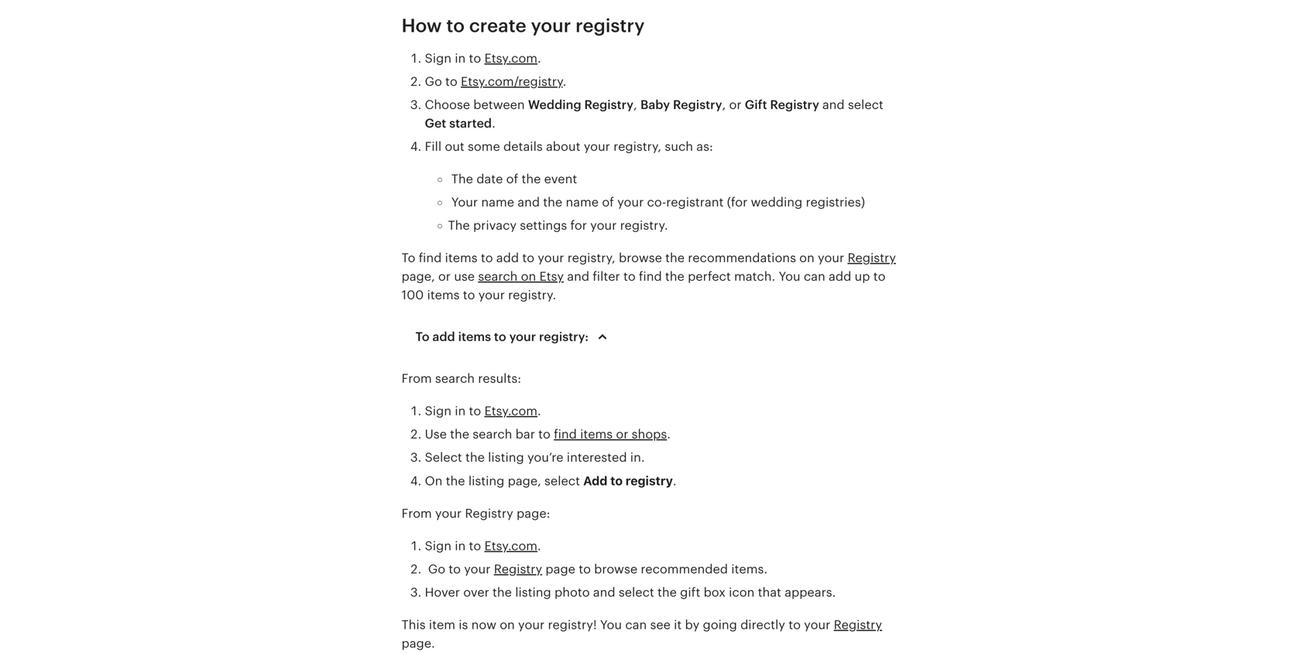 Task type: vqa. For each thing, say whether or not it's contained in the screenshot.
the cookie consent dialog
no



Task type: locate. For each thing, give the bounding box(es) containing it.
browse up hover over the listing photo and select the gift box icon that appears.
[[594, 563, 637, 577]]

search left 'results:' in the left of the page
[[435, 372, 475, 386]]

1 etsy.com link from the top
[[484, 52, 538, 65]]

registry link up up
[[848, 251, 896, 265]]

1 horizontal spatial ,
[[722, 98, 726, 112]]

some
[[468, 140, 500, 154]]

browse up the and filter to find the perfect match. you can add up to 100 items to your registry.
[[619, 251, 662, 265]]

sign in to etsy.com .
[[425, 52, 544, 65], [425, 405, 541, 419], [425, 540, 541, 554]]

1 vertical spatial page,
[[508, 475, 541, 489]]

page:
[[517, 507, 550, 521]]

1 name from the left
[[481, 196, 514, 209]]

from down on
[[402, 507, 432, 521]]

1 sign in to etsy.com . from the top
[[425, 52, 544, 65]]

2 from from the top
[[402, 507, 432, 521]]

etsy.com/registry
[[461, 75, 563, 89]]

the right use
[[450, 428, 469, 442]]

1 vertical spatial you
[[600, 619, 622, 633]]

registry, inside to find items to add to your registry, browse the recommendations on your registry page, or use search on etsy
[[567, 251, 615, 265]]

the down your
[[448, 219, 470, 233]]

add inside to add items to your registry: dropdown button
[[432, 330, 455, 344]]

or left gift
[[729, 98, 742, 112]]

0 vertical spatial in
[[455, 52, 466, 65]]

2 , from the left
[[722, 98, 726, 112]]

etsy.com link for etsy.com/registry
[[484, 52, 538, 65]]

the
[[522, 172, 541, 186], [543, 196, 562, 209], [665, 251, 685, 265], [665, 270, 685, 284], [450, 428, 469, 442], [465, 451, 485, 465], [446, 475, 465, 489], [493, 586, 512, 600], [658, 586, 677, 600]]

co-
[[647, 196, 666, 209]]

you
[[779, 270, 801, 284], [600, 619, 622, 633]]

can for see
[[625, 619, 647, 633]]

select
[[848, 98, 884, 112], [544, 475, 580, 489], [619, 586, 654, 600]]

your up etsy
[[538, 251, 564, 265]]

the up your
[[451, 172, 473, 186]]

1 , from the left
[[634, 98, 637, 112]]

2 vertical spatial sign in to etsy.com .
[[425, 540, 541, 554]]

find up 100
[[419, 251, 442, 265]]

0 horizontal spatial page,
[[402, 270, 435, 284]]

2 horizontal spatial or
[[729, 98, 742, 112]]

2 vertical spatial on
[[500, 619, 515, 633]]

you inside the this item is now on your registry! you can see it by going directly to your registry page.
[[600, 619, 622, 633]]

search left bar
[[473, 428, 512, 442]]

you right registry!
[[600, 619, 622, 633]]

registry link for go to your
[[494, 563, 542, 577]]

0 vertical spatial can
[[804, 270, 825, 284]]

1 from from the top
[[402, 372, 432, 386]]

0 horizontal spatial you
[[600, 619, 622, 633]]

2 name from the left
[[566, 196, 599, 209]]

on left etsy
[[521, 270, 536, 284]]

your right about
[[584, 140, 610, 154]]

etsy.com for your
[[484, 540, 538, 554]]

1 vertical spatial etsy.com
[[484, 405, 538, 419]]

.
[[538, 52, 541, 65], [563, 75, 566, 89], [492, 117, 496, 130], [538, 405, 541, 419], [667, 428, 671, 442], [673, 475, 677, 489], [538, 540, 541, 554]]

sign for go to your registry page to browse recommended items.
[[425, 540, 452, 554]]

sign up use
[[425, 405, 452, 419]]

1 vertical spatial on
[[521, 270, 536, 284]]

can inside the and filter to find the perfect match. you can add up to 100 items to your registry.
[[804, 270, 825, 284]]

1 in from the top
[[455, 52, 466, 65]]

this
[[402, 619, 426, 633]]

select
[[425, 451, 462, 465]]

etsy.com link up the etsy.com/registry link
[[484, 52, 538, 65]]

1 vertical spatial go
[[428, 563, 445, 577]]

to right filter
[[623, 270, 636, 284]]

registry
[[584, 98, 634, 112], [673, 98, 722, 112], [770, 98, 819, 112], [848, 251, 896, 265], [465, 507, 513, 521], [494, 563, 542, 577], [834, 619, 882, 633]]

match.
[[734, 270, 775, 284]]

1 horizontal spatial add
[[496, 251, 519, 265]]

sign
[[425, 52, 452, 65], [425, 405, 452, 419], [425, 540, 452, 554]]

0 vertical spatial browse
[[619, 251, 662, 265]]

go to etsy.com/registry .
[[425, 75, 566, 89]]

to right 'directly' at the bottom of the page
[[789, 619, 801, 633]]

sign in to etsy.com . down 'results:' in the left of the page
[[425, 405, 541, 419]]

find right filter
[[639, 270, 662, 284]]

from up use
[[402, 372, 432, 386]]

registry link down appears.
[[834, 619, 882, 633]]

name
[[481, 196, 514, 209], [566, 196, 599, 209]]

on
[[799, 251, 815, 265], [521, 270, 536, 284], [500, 619, 515, 633]]

on right the now
[[500, 619, 515, 633]]

to right up
[[873, 270, 886, 284]]

to up hover
[[449, 563, 461, 577]]

2 vertical spatial etsy.com
[[484, 540, 538, 554]]

0 vertical spatial the
[[451, 172, 473, 186]]

registry link for this item is now on your registry! you can see it by going directly to your
[[834, 619, 882, 633]]

to right add
[[610, 474, 623, 489]]

2 vertical spatial registry link
[[834, 619, 882, 633]]

0 vertical spatial go
[[425, 75, 442, 89]]

0 horizontal spatial name
[[481, 196, 514, 209]]

2 vertical spatial sign
[[425, 540, 452, 554]]

your right create
[[531, 15, 571, 36]]

etsy.com link up bar
[[484, 405, 538, 419]]

etsy.com link down page:
[[484, 540, 538, 554]]

the
[[451, 172, 473, 186], [448, 219, 470, 233]]

add up search on etsy link
[[496, 251, 519, 265]]

2 sign from the top
[[425, 405, 452, 419]]

you right the match.
[[779, 270, 801, 284]]

1 vertical spatial sign
[[425, 405, 452, 419]]

to inside dropdown button
[[416, 330, 429, 344]]

registry!
[[548, 619, 597, 633]]

your down appears.
[[804, 619, 831, 633]]

etsy.com up bar
[[484, 405, 538, 419]]

event
[[544, 172, 577, 186]]

0 vertical spatial registry.
[[620, 219, 668, 233]]

can
[[804, 270, 825, 284], [625, 619, 647, 633]]

from your registry page:
[[402, 507, 550, 521]]

1 vertical spatial the
[[448, 219, 470, 233]]

appears.
[[785, 586, 836, 600]]

. inside on the listing page, select add to registry .
[[673, 475, 677, 489]]

1 vertical spatial in
[[455, 405, 466, 419]]

2 in from the top
[[455, 405, 466, 419]]

2 vertical spatial in
[[455, 540, 466, 554]]

3 etsy.com from the top
[[484, 540, 538, 554]]

listing
[[488, 451, 524, 465], [468, 475, 504, 489], [515, 586, 551, 600]]

your left the co-
[[617, 196, 644, 209]]

3 sign in to etsy.com . from the top
[[425, 540, 541, 554]]

listing down bar
[[488, 451, 524, 465]]

2 sign in to etsy.com . from the top
[[425, 405, 541, 419]]

0 vertical spatial sign
[[425, 52, 452, 65]]

1 horizontal spatial on
[[521, 270, 536, 284]]

items up use
[[445, 251, 478, 265]]

2 etsy.com from the top
[[484, 405, 538, 419]]

shops
[[632, 428, 667, 442]]

sign in to etsy.com . up the go to etsy.com/registry .
[[425, 52, 544, 65]]

how to create your registry
[[402, 15, 645, 36]]

sign for go to etsy.com/registry .
[[425, 52, 452, 65]]

0 vertical spatial select
[[848, 98, 884, 112]]

or
[[729, 98, 742, 112], [438, 270, 451, 284], [616, 428, 628, 442]]

0 vertical spatial from
[[402, 372, 432, 386]]

select inside choose between wedding registry , baby registry , or gift registry and select get started .
[[848, 98, 884, 112]]

to right page
[[579, 563, 591, 577]]

1 vertical spatial can
[[625, 619, 647, 633]]

page
[[546, 563, 575, 577]]

0 horizontal spatial add
[[432, 330, 455, 344]]

the left event
[[522, 172, 541, 186]]

2 horizontal spatial on
[[799, 251, 815, 265]]

to down use
[[463, 288, 475, 302]]

find items or shops link
[[554, 428, 667, 442]]

from for from your registry page:
[[402, 507, 432, 521]]

1 horizontal spatial name
[[566, 196, 599, 209]]

is
[[459, 619, 468, 633]]

your down search on etsy link
[[478, 288, 505, 302]]

1 vertical spatial to
[[416, 330, 429, 344]]

sign in to etsy.com . down from your registry page:
[[425, 540, 541, 554]]

find inside the and filter to find the perfect match. you can add up to 100 items to your registry.
[[639, 270, 662, 284]]

etsy.com
[[484, 52, 538, 65], [484, 405, 538, 419], [484, 540, 538, 554]]

to up choose
[[445, 75, 458, 89]]

etsy.com link for your
[[484, 540, 538, 554]]

your left the registry:
[[509, 330, 536, 344]]

0 vertical spatial add
[[496, 251, 519, 265]]

or left use
[[438, 270, 451, 284]]

registry inside to find items to add to your registry, browse the recommendations on your registry page, or use search on etsy
[[848, 251, 896, 265]]

can inside the this item is now on your registry! you can see it by going directly to your registry page.
[[625, 619, 647, 633]]

of right date
[[506, 172, 518, 186]]

items
[[445, 251, 478, 265], [427, 288, 460, 302], [458, 330, 491, 344], [580, 428, 613, 442]]

search right use
[[478, 270, 518, 284]]

0 vertical spatial registry link
[[848, 251, 896, 265]]

your right for
[[590, 219, 617, 233]]

2 vertical spatial etsy.com link
[[484, 540, 538, 554]]

0 horizontal spatial select
[[544, 475, 580, 489]]

in up the go to etsy.com/registry .
[[455, 52, 466, 65]]

to up the go to etsy.com/registry .
[[469, 52, 481, 65]]

sign in to etsy.com . for search
[[425, 405, 541, 419]]

registry link for to find items to add to your registry, browse the recommendations on your
[[848, 251, 896, 265]]

page,
[[402, 270, 435, 284], [508, 475, 541, 489]]

items inside dropdown button
[[458, 330, 491, 344]]

to
[[446, 15, 465, 36], [469, 52, 481, 65], [445, 75, 458, 89], [481, 251, 493, 265], [522, 251, 534, 265], [623, 270, 636, 284], [873, 270, 886, 284], [463, 288, 475, 302], [494, 330, 506, 344], [469, 405, 481, 419], [538, 428, 551, 442], [610, 474, 623, 489], [469, 540, 481, 554], [449, 563, 461, 577], [579, 563, 591, 577], [789, 619, 801, 633]]

registry, down choose between wedding registry , baby registry , or gift registry and select get started .
[[613, 140, 662, 154]]

0 vertical spatial registry
[[576, 15, 645, 36]]

go up choose
[[425, 75, 442, 89]]

1 horizontal spatial or
[[616, 428, 628, 442]]

your up over
[[464, 563, 491, 577]]

2 vertical spatial or
[[616, 428, 628, 442]]

3 in from the top
[[455, 540, 466, 554]]

interested
[[567, 451, 627, 465]]

can for add
[[804, 270, 825, 284]]

0 horizontal spatial can
[[625, 619, 647, 633]]

0 vertical spatial you
[[779, 270, 801, 284]]

items up from search results:
[[458, 330, 491, 344]]

go up hover
[[428, 563, 445, 577]]

0 vertical spatial etsy.com
[[484, 52, 538, 65]]

to up 100
[[402, 251, 415, 265]]

1 vertical spatial listing
[[468, 475, 504, 489]]

name up for
[[566, 196, 599, 209]]

in.
[[630, 451, 645, 465]]

registry down appears.
[[834, 619, 882, 633]]

the inside on the listing page, select add to registry .
[[446, 475, 465, 489]]

0 vertical spatial to
[[402, 251, 415, 265]]

name up privacy
[[481, 196, 514, 209]]

to inside to find items to add to your registry, browse the recommendations on your registry page, or use search on etsy
[[402, 251, 415, 265]]

baby
[[640, 98, 670, 112]]

2 horizontal spatial add
[[829, 270, 851, 284]]

your
[[451, 196, 478, 209]]

the up the and filter to find the perfect match. you can add up to 100 items to your registry.
[[665, 251, 685, 265]]

3 etsy.com link from the top
[[484, 540, 538, 554]]

find inside to find items to add to your registry, browse the recommendations on your registry page, or use search on etsy
[[419, 251, 442, 265]]

items inside the and filter to find the perfect match. you can add up to 100 items to your registry.
[[427, 288, 460, 302]]

you inside the and filter to find the perfect match. you can add up to 100 items to your registry.
[[779, 270, 801, 284]]

3 sign from the top
[[425, 540, 452, 554]]

2 horizontal spatial select
[[848, 98, 884, 112]]

select the listing you're interested in.
[[425, 451, 645, 465]]

1 vertical spatial add
[[829, 270, 851, 284]]

1 vertical spatial from
[[402, 507, 432, 521]]

1 vertical spatial select
[[544, 475, 580, 489]]

registry, up filter
[[567, 251, 615, 265]]

of
[[506, 172, 518, 186], [602, 196, 614, 209]]

0 vertical spatial listing
[[488, 451, 524, 465]]

0 horizontal spatial on
[[500, 619, 515, 633]]

1 horizontal spatial of
[[602, 196, 614, 209]]

find
[[419, 251, 442, 265], [639, 270, 662, 284], [554, 428, 577, 442]]

create
[[469, 15, 526, 36]]

1 vertical spatial registry link
[[494, 563, 542, 577]]

0 vertical spatial find
[[419, 251, 442, 265]]

0 vertical spatial of
[[506, 172, 518, 186]]

items inside to find items to add to your registry, browse the recommendations on your registry page, or use search on etsy
[[445, 251, 478, 265]]

it
[[674, 619, 682, 633]]

fill
[[425, 140, 442, 154]]

registry. down your name and the name of your co-registrant (for wedding registries)
[[620, 219, 668, 233]]

1 vertical spatial registry.
[[508, 288, 556, 302]]

your down on
[[435, 507, 462, 521]]

listing for in.
[[488, 451, 524, 465]]

0 horizontal spatial registry.
[[508, 288, 556, 302]]

1 horizontal spatial can
[[804, 270, 825, 284]]

or left shops
[[616, 428, 628, 442]]

etsy.com up the etsy.com/registry link
[[484, 52, 538, 65]]

such
[[665, 140, 693, 154]]

the left gift at the bottom right of the page
[[658, 586, 677, 600]]

1 vertical spatial or
[[438, 270, 451, 284]]

2 vertical spatial select
[[619, 586, 654, 600]]

to for to add items to your registry:
[[416, 330, 429, 344]]

1 horizontal spatial you
[[779, 270, 801, 284]]

in for search
[[455, 405, 466, 419]]

listing inside on the listing page, select add to registry .
[[468, 475, 504, 489]]

1 horizontal spatial find
[[554, 428, 577, 442]]

in for your
[[455, 540, 466, 554]]

from for from search results:
[[402, 372, 432, 386]]

by
[[685, 619, 700, 633]]

0 vertical spatial registry,
[[613, 140, 662, 154]]

sign for use the search bar to find items or shops .
[[425, 405, 452, 419]]

sign up hover
[[425, 540, 452, 554]]

or inside to find items to add to your registry, browse the recommendations on your registry page, or use search on etsy
[[438, 270, 451, 284]]

to right how
[[446, 15, 465, 36]]

registry right baby
[[673, 98, 722, 112]]

1 sign from the top
[[425, 52, 452, 65]]

on down registries)
[[799, 251, 815, 265]]

1 horizontal spatial registry.
[[620, 219, 668, 233]]

and
[[822, 98, 845, 112], [518, 196, 540, 209], [567, 270, 589, 284], [593, 586, 615, 600]]

0 vertical spatial sign in to etsy.com .
[[425, 52, 544, 65]]

from search results:
[[402, 372, 521, 386]]

date
[[476, 172, 503, 186]]

to up 'results:' in the left of the page
[[494, 330, 506, 344]]

can left see at the bottom of page
[[625, 619, 647, 633]]

1 etsy.com from the top
[[484, 52, 538, 65]]

the inside to find items to add to your registry, browse the recommendations on your registry page, or use search on etsy
[[665, 251, 685, 265]]

registry link
[[848, 251, 896, 265], [494, 563, 542, 577], [834, 619, 882, 633]]

,
[[634, 98, 637, 112], [722, 98, 726, 112]]

and filter to find the perfect match. you can add up to 100 items to your registry.
[[402, 270, 886, 302]]

sign down how
[[425, 52, 452, 65]]

0 vertical spatial etsy.com link
[[484, 52, 538, 65]]

etsy.com for etsy.com/registry
[[484, 52, 538, 65]]

bar
[[516, 428, 535, 442]]

, left baby
[[634, 98, 637, 112]]

items down use
[[427, 288, 460, 302]]

browse
[[619, 251, 662, 265], [594, 563, 637, 577]]

the up the privacy settings for your registry.
[[543, 196, 562, 209]]

1 horizontal spatial select
[[619, 586, 654, 600]]

0 vertical spatial search
[[478, 270, 518, 284]]

0 vertical spatial page,
[[402, 270, 435, 284]]

1 vertical spatial sign in to etsy.com .
[[425, 405, 541, 419]]

2 etsy.com link from the top
[[484, 405, 538, 419]]

to up search on etsy link
[[522, 251, 534, 265]]

listing down page
[[515, 586, 551, 600]]

from
[[402, 372, 432, 386], [402, 507, 432, 521]]

in
[[455, 52, 466, 65], [455, 405, 466, 419], [455, 540, 466, 554]]

2 vertical spatial add
[[432, 330, 455, 344]]

of left the co-
[[602, 196, 614, 209]]

can left up
[[804, 270, 825, 284]]

0 horizontal spatial or
[[438, 270, 451, 284]]

use
[[454, 270, 475, 284]]

2 vertical spatial search
[[473, 428, 512, 442]]

1 vertical spatial find
[[639, 270, 662, 284]]

registry up up
[[848, 251, 896, 265]]

started
[[449, 117, 492, 130]]

etsy.com down page:
[[484, 540, 538, 554]]

add
[[496, 251, 519, 265], [829, 270, 851, 284], [432, 330, 455, 344]]

etsy.com link for search
[[484, 405, 538, 419]]

the for the date of the event
[[451, 172, 473, 186]]

wedding
[[528, 98, 581, 112]]

page, up 100
[[402, 270, 435, 284]]

add up from search results:
[[432, 330, 455, 344]]

0 horizontal spatial ,
[[634, 98, 637, 112]]

1 vertical spatial etsy.com link
[[484, 405, 538, 419]]

, left gift
[[722, 98, 726, 112]]

0 vertical spatial or
[[729, 98, 742, 112]]

the right on
[[446, 475, 465, 489]]

2 horizontal spatial find
[[639, 270, 662, 284]]

or inside choose between wedding registry , baby registry , or gift registry and select get started .
[[729, 98, 742, 112]]

registries)
[[806, 196, 865, 209]]

page, inside to find items to add to your registry, browse the recommendations on your registry page, or use search on etsy
[[402, 270, 435, 284]]

0 horizontal spatial find
[[419, 251, 442, 265]]

registry. down search on etsy link
[[508, 288, 556, 302]]

1 vertical spatial registry,
[[567, 251, 615, 265]]

1 horizontal spatial page,
[[508, 475, 541, 489]]

how
[[402, 15, 442, 36]]



Task type: describe. For each thing, give the bounding box(es) containing it.
on
[[425, 475, 443, 489]]

filter
[[593, 270, 620, 284]]

the privacy settings for your registry.
[[448, 219, 671, 233]]

gift
[[745, 98, 767, 112]]

as:
[[696, 140, 713, 154]]

the for the privacy settings for your registry.
[[448, 219, 470, 233]]

your name and the name of your co-registrant (for wedding registries)
[[448, 196, 865, 209]]

1 vertical spatial search
[[435, 372, 475, 386]]

go for go to etsy.com/registry .
[[425, 75, 442, 89]]

this item is now on your registry! you can see it by going directly to your registry page.
[[402, 619, 882, 651]]

registry left page
[[494, 563, 542, 577]]

see
[[650, 619, 671, 633]]

on inside the this item is now on your registry! you can see it by going directly to your registry page.
[[500, 619, 515, 633]]

to right bar
[[538, 428, 551, 442]]

use the search bar to find items or shops .
[[425, 428, 671, 442]]

results:
[[478, 372, 521, 386]]

to add items to your registry:
[[416, 330, 589, 344]]

registrant
[[666, 196, 724, 209]]

select inside on the listing page, select add to registry .
[[544, 475, 580, 489]]

hover
[[425, 586, 460, 600]]

registry inside the this item is now on your registry! you can see it by going directly to your registry page.
[[834, 619, 882, 633]]

to inside to add items to your registry: dropdown button
[[494, 330, 506, 344]]

0 vertical spatial on
[[799, 251, 815, 265]]

use
[[425, 428, 447, 442]]

privacy
[[473, 219, 517, 233]]

and inside choose between wedding registry , baby registry , or gift registry and select get started .
[[822, 98, 845, 112]]

1 vertical spatial registry
[[626, 474, 673, 489]]

to add items to your registry: button
[[402, 319, 626, 356]]

items up interested
[[580, 428, 613, 442]]

directly
[[740, 619, 785, 633]]

browse inside to find items to add to your registry, browse the recommendations on your registry page, or use search on etsy
[[619, 251, 662, 265]]

settings
[[520, 219, 567, 233]]

your down registries)
[[818, 251, 844, 265]]

hover over the listing photo and select the gift box icon that appears.
[[425, 586, 839, 600]]

to down from your registry page:
[[469, 540, 481, 554]]

to down privacy
[[481, 251, 493, 265]]

registry left baby
[[584, 98, 634, 112]]

you're
[[527, 451, 563, 465]]

on the listing page, select add to registry .
[[425, 474, 677, 489]]

search on etsy link
[[478, 270, 564, 284]]

sign in to etsy.com . for your
[[425, 540, 541, 554]]

item
[[429, 619, 455, 633]]

items.
[[731, 563, 768, 577]]

to for to find items to add to your registry, browse the recommendations on your registry page, or use search on etsy
[[402, 251, 415, 265]]

choose between wedding registry , baby registry , or gift registry and select get started .
[[425, 98, 884, 130]]

the date of the event
[[448, 172, 577, 186]]

fill out some details about your registry, such as:
[[425, 140, 713, 154]]

box
[[704, 586, 726, 600]]

100
[[402, 288, 424, 302]]

the right 'select'
[[465, 451, 485, 465]]

1 vertical spatial of
[[602, 196, 614, 209]]

wedding
[[751, 196, 803, 209]]

in for etsy.com/registry
[[455, 52, 466, 65]]

etsy.com for search
[[484, 405, 538, 419]]

go for go to your registry page to browse recommended items.
[[428, 563, 445, 577]]

out
[[445, 140, 465, 154]]

registry right gift
[[770, 98, 819, 112]]

recommendations
[[688, 251, 796, 265]]

perfect
[[688, 270, 731, 284]]

that
[[758, 586, 781, 600]]

over
[[463, 586, 489, 600]]

go to your registry page to browse recommended items.
[[425, 563, 768, 577]]

your left registry!
[[518, 619, 545, 633]]

sign in to etsy.com . for etsy.com/registry
[[425, 52, 544, 65]]

registry. inside the and filter to find the perfect match. you can add up to 100 items to your registry.
[[508, 288, 556, 302]]

to inside the this item is now on your registry! you can see it by going directly to your registry page.
[[789, 619, 801, 633]]

registry left page:
[[465, 507, 513, 521]]

about
[[546, 140, 580, 154]]

add
[[583, 474, 607, 489]]

add inside the and filter to find the perfect match. you can add up to 100 items to your registry.
[[829, 270, 851, 284]]

to find items to add to your registry, browse the recommendations on your registry page, or use search on etsy
[[402, 251, 896, 284]]

0 horizontal spatial of
[[506, 172, 518, 186]]

registry:
[[539, 330, 589, 344]]

up
[[855, 270, 870, 284]]

the right over
[[493, 586, 512, 600]]

for
[[570, 219, 587, 233]]

gift
[[680, 586, 700, 600]]

between
[[473, 98, 525, 112]]

get
[[425, 117, 446, 130]]

1 vertical spatial browse
[[594, 563, 637, 577]]

2 vertical spatial find
[[554, 428, 577, 442]]

(for
[[727, 196, 748, 209]]

recommended
[[641, 563, 728, 577]]

your inside the and filter to find the perfect match. you can add up to 100 items to your registry.
[[478, 288, 505, 302]]

the inside the and filter to find the perfect match. you can add up to 100 items to your registry.
[[665, 270, 685, 284]]

choose
[[425, 98, 470, 112]]

2 vertical spatial listing
[[515, 586, 551, 600]]

now
[[471, 619, 496, 633]]

you for registry!
[[600, 619, 622, 633]]

etsy
[[539, 270, 564, 284]]

search inside to find items to add to your registry, browse the recommendations on your registry page, or use search on etsy
[[478, 270, 518, 284]]

and inside the and filter to find the perfect match. you can add up to 100 items to your registry.
[[567, 270, 589, 284]]

your inside dropdown button
[[509, 330, 536, 344]]

page, inside on the listing page, select add to registry .
[[508, 475, 541, 489]]

page.
[[402, 637, 435, 651]]

to down from search results:
[[469, 405, 481, 419]]

photo
[[555, 586, 590, 600]]

you for match.
[[779, 270, 801, 284]]

details
[[503, 140, 543, 154]]

going
[[703, 619, 737, 633]]

etsy.com/registry link
[[461, 75, 563, 89]]

. inside choose between wedding registry , baby registry , or gift registry and select get started .
[[492, 117, 496, 130]]

icon
[[729, 586, 755, 600]]

listing for add
[[468, 475, 504, 489]]

add inside to find items to add to your registry, browse the recommendations on your registry page, or use search on etsy
[[496, 251, 519, 265]]



